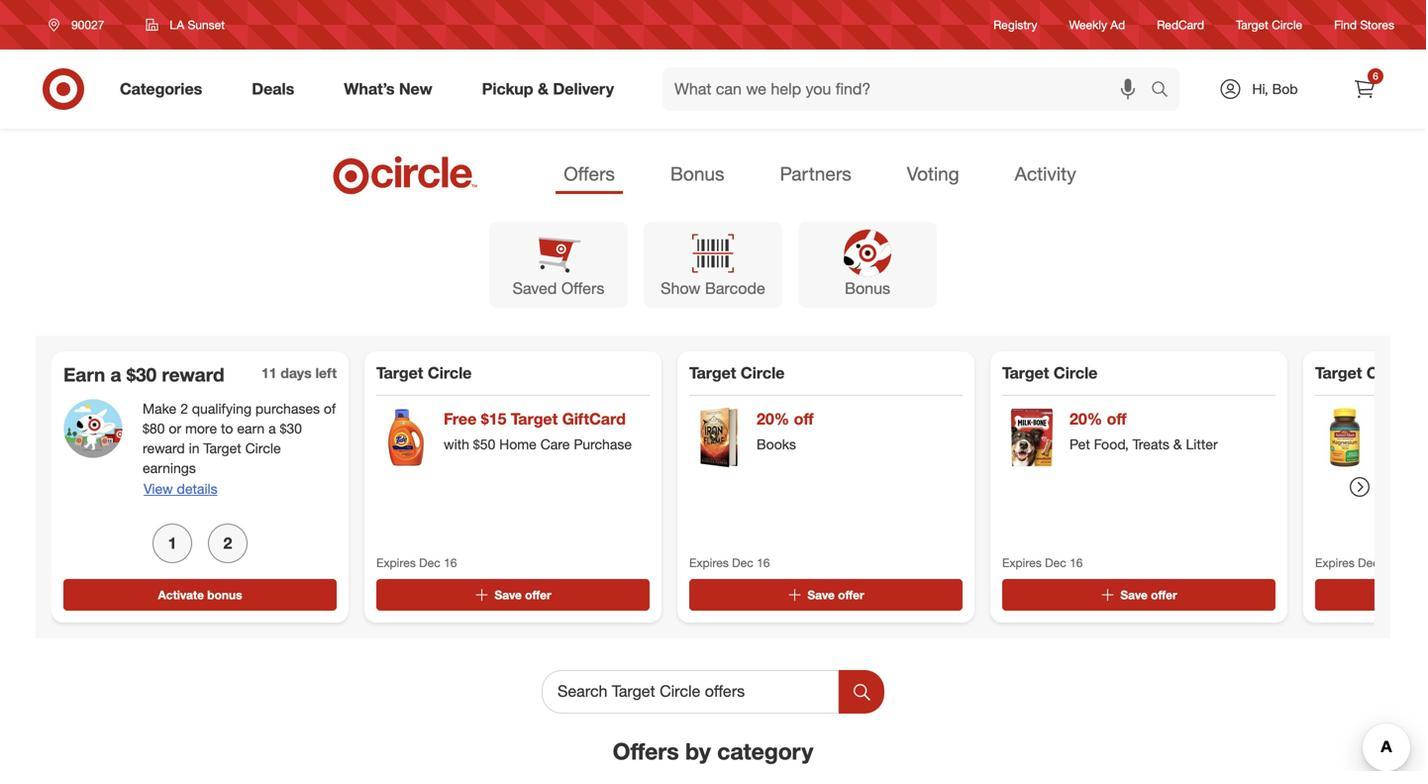 Task type: vqa. For each thing, say whether or not it's contained in the screenshot.
Saved
yes



Task type: describe. For each thing, give the bounding box(es) containing it.
barcode
[[705, 279, 765, 298]]

offers inside button
[[561, 279, 605, 298]]

target circle for books
[[689, 363, 785, 383]]

to
[[221, 420, 233, 437]]

what's new link
[[327, 67, 457, 111]]

90027 button
[[36, 7, 125, 43]]

food,
[[1094, 436, 1129, 453]]

circle left find on the top right of the page
[[1272, 17, 1303, 32]]

show barcode
[[661, 279, 765, 298]]

weekly ad
[[1069, 17, 1125, 32]]

target inside make 2 qualifying purchases of $80 or more to earn a $30 reward in target circle earnings view details
[[203, 440, 241, 457]]

details
[[177, 480, 218, 498]]

more
[[185, 420, 217, 437]]

circle up 20% off books at the bottom right of the page
[[741, 363, 785, 383]]

20% for 20% off pet food, treats & litter
[[1070, 410, 1102, 429]]

what's
[[344, 79, 395, 99]]

target circle link
[[1236, 16, 1303, 33]]

pickup & delivery
[[482, 79, 614, 99]]

6
[[1373, 70, 1378, 82]]

days
[[281, 364, 312, 382]]

make
[[143, 400, 176, 417]]

litter
[[1186, 436, 1218, 453]]

off for 20% off books
[[794, 410, 814, 429]]

target circle logo image
[[330, 155, 481, 196]]

saved offers button
[[489, 222, 628, 308]]

care
[[541, 436, 570, 453]]

target circle for target
[[376, 363, 472, 383]]

voting
[[907, 162, 959, 185]]

redcard
[[1157, 17, 1204, 32]]

categories link
[[103, 67, 227, 111]]

20% off pet food, treats & litter
[[1070, 410, 1218, 453]]

la sunset button
[[133, 7, 238, 43]]

11 days left
[[261, 364, 337, 382]]

search
[[1142, 81, 1190, 101]]

partners
[[780, 162, 852, 185]]

registry
[[993, 17, 1037, 32]]

offers for offers by category
[[613, 738, 679, 766]]

reward inside make 2 qualifying purchases of $80 or more to earn a $30 reward in target circle earnings view details
[[143, 440, 185, 457]]

of
[[324, 400, 336, 417]]

purchases
[[255, 400, 320, 417]]

6 link
[[1343, 67, 1387, 111]]

partners link
[[772, 156, 859, 194]]

11
[[261, 364, 277, 382]]

purchase
[[574, 436, 632, 453]]

by
[[685, 738, 711, 766]]

20% off books image
[[689, 408, 749, 467]]

bonus inside button
[[845, 279, 890, 298]]

earn
[[237, 420, 265, 437]]

circle up 15% off vitamins & nutrition image
[[1367, 363, 1411, 383]]

0 vertical spatial reward
[[162, 364, 224, 386]]

free
[[444, 410, 477, 429]]

4 expires dec 16 from the left
[[1315, 555, 1396, 570]]

ad
[[1111, 17, 1125, 32]]

delivery
[[553, 79, 614, 99]]

show
[[661, 279, 701, 298]]

offer for pet
[[1151, 588, 1177, 603]]

90027
[[71, 17, 104, 32]]

new
[[399, 79, 432, 99]]

books
[[757, 436, 796, 453]]

qualifying
[[192, 400, 252, 417]]

activity link
[[1007, 156, 1084, 194]]

search button
[[1142, 67, 1190, 115]]

$80
[[143, 420, 165, 437]]

expires dec 16 for target
[[376, 555, 457, 570]]

target circle for pet
[[1002, 363, 1098, 383]]

dec for books
[[732, 555, 753, 570]]

pickup & delivery link
[[465, 67, 639, 111]]

1
[[168, 534, 177, 553]]

expires for pet
[[1002, 555, 1042, 570]]

redcard link
[[1157, 16, 1204, 33]]

16 for books
[[757, 555, 770, 570]]

circle inside make 2 qualifying purchases of $80 or more to earn a $30 reward in target circle earnings view details
[[245, 440, 281, 457]]

deals
[[252, 79, 294, 99]]

find
[[1334, 17, 1357, 32]]

category
[[717, 738, 813, 766]]

free $15 target giftcard with $50 home care purchase
[[444, 410, 632, 453]]

15% off vitamins & nutrition image
[[1315, 408, 1375, 467]]

view
[[144, 480, 173, 498]]

pet
[[1070, 436, 1090, 453]]

2 inside make 2 qualifying purchases of $80 or more to earn a $30 reward in target circle earnings view details
[[180, 400, 188, 417]]

left
[[315, 364, 337, 382]]

activate bonus
[[158, 588, 242, 603]]

target up 20% off pet food, treats & litter image
[[1002, 363, 1049, 383]]

show barcode button
[[644, 222, 782, 308]]

save for pet
[[1121, 588, 1148, 603]]

save for books
[[808, 588, 835, 603]]

circle up free
[[428, 363, 472, 383]]

expires dec 16 for books
[[689, 555, 770, 570]]

offers by category
[[613, 738, 813, 766]]

bonus link
[[662, 156, 732, 194]]

expires dec 16 for pet
[[1002, 555, 1083, 570]]

4 dec from the left
[[1358, 555, 1379, 570]]

0 vertical spatial &
[[538, 79, 549, 99]]

0 vertical spatial $30
[[126, 364, 157, 386]]

categories
[[120, 79, 202, 99]]

with
[[444, 436, 469, 453]]

expires for target
[[376, 555, 416, 570]]



Task type: locate. For each thing, give the bounding box(es) containing it.
2 dec from the left
[[732, 555, 753, 570]]

1 horizontal spatial 20%
[[1070, 410, 1102, 429]]

dec for pet
[[1045, 555, 1066, 570]]

1 horizontal spatial 2
[[223, 534, 232, 553]]

1 horizontal spatial $30
[[280, 420, 302, 437]]

activity
[[1015, 162, 1076, 185]]

offer
[[525, 588, 551, 603], [838, 588, 864, 603], [1151, 588, 1177, 603]]

0 horizontal spatial offer
[[525, 588, 551, 603]]

target up 15% off vitamins & nutrition image
[[1315, 363, 1362, 383]]

off up food,
[[1107, 410, 1127, 429]]

0 horizontal spatial a
[[110, 364, 121, 386]]

1 vertical spatial offers
[[561, 279, 605, 298]]

2 expires dec 16 from the left
[[689, 555, 770, 570]]

$15
[[481, 410, 506, 429]]

2 up or
[[180, 400, 188, 417]]

1 horizontal spatial save offer
[[808, 588, 864, 603]]

target up home
[[511, 410, 558, 429]]

0 horizontal spatial save offer
[[495, 588, 551, 603]]

2 offer from the left
[[838, 588, 864, 603]]

expires
[[376, 555, 416, 570], [689, 555, 729, 570], [1002, 555, 1042, 570], [1315, 555, 1355, 570]]

find stores
[[1334, 17, 1395, 32]]

1 16 from the left
[[444, 555, 457, 570]]

reward up earnings
[[143, 440, 185, 457]]

save offer for target
[[495, 588, 551, 603]]

save offer for books
[[808, 588, 864, 603]]

1 save from the left
[[495, 588, 522, 603]]

off for 20% off pet food, treats & litter
[[1107, 410, 1127, 429]]

20% up pet
[[1070, 410, 1102, 429]]

or
[[169, 420, 181, 437]]

expires dec 16
[[376, 555, 457, 570], [689, 555, 770, 570], [1002, 555, 1083, 570], [1315, 555, 1396, 570]]

activate
[[158, 588, 204, 603]]

circle
[[1272, 17, 1303, 32], [428, 363, 472, 383], [741, 363, 785, 383], [1054, 363, 1098, 383], [1367, 363, 1411, 383], [245, 440, 281, 457]]

1 vertical spatial a
[[268, 420, 276, 437]]

1 expires from the left
[[376, 555, 416, 570]]

0 horizontal spatial &
[[538, 79, 549, 99]]

2 horizontal spatial save offer
[[1121, 588, 1177, 603]]

None text field
[[542, 670, 839, 714]]

3 save from the left
[[1121, 588, 1148, 603]]

1 vertical spatial $30
[[280, 420, 302, 437]]

20% for 20% off books
[[757, 410, 790, 429]]

hi, bob
[[1252, 80, 1298, 98]]

0 horizontal spatial save
[[495, 588, 522, 603]]

1 dec from the left
[[419, 555, 440, 570]]

registry link
[[993, 16, 1037, 33]]

in
[[189, 440, 200, 457]]

1 horizontal spatial offer
[[838, 588, 864, 603]]

& right the pickup
[[538, 79, 549, 99]]

bonus
[[670, 162, 724, 185], [845, 279, 890, 298]]

1 vertical spatial &
[[1173, 436, 1182, 453]]

16 for target
[[444, 555, 457, 570]]

off inside 20% off pet food, treats & litter
[[1107, 410, 1127, 429]]

save offer
[[495, 588, 551, 603], [808, 588, 864, 603], [1121, 588, 1177, 603]]

la
[[170, 17, 184, 32]]

1 vertical spatial 2
[[223, 534, 232, 553]]

la sunset
[[170, 17, 225, 32]]

20% off books
[[757, 410, 814, 453]]

home
[[499, 436, 537, 453]]

2 horizontal spatial save offer button
[[1002, 579, 1276, 611]]

circle up pet
[[1054, 363, 1098, 383]]

1 horizontal spatial a
[[268, 420, 276, 437]]

0 vertical spatial bonus
[[670, 162, 724, 185]]

1 horizontal spatial off
[[1107, 410, 1127, 429]]

2 20% from the left
[[1070, 410, 1102, 429]]

target circle up 20% off books image
[[689, 363, 785, 383]]

2 off from the left
[[1107, 410, 1127, 429]]

target circle
[[1236, 17, 1303, 32], [376, 363, 472, 383], [689, 363, 785, 383], [1002, 363, 1098, 383], [1315, 363, 1411, 383]]

0 horizontal spatial save offer button
[[376, 579, 650, 611]]

a inside make 2 qualifying purchases of $80 or more to earn a $30 reward in target circle earnings view details
[[268, 420, 276, 437]]

1 horizontal spatial &
[[1173, 436, 1182, 453]]

offers link
[[556, 156, 623, 194]]

offers down 'delivery'
[[564, 162, 615, 185]]

voting link
[[899, 156, 967, 194]]

save
[[495, 588, 522, 603], [808, 588, 835, 603], [1121, 588, 1148, 603]]

save offer button for target
[[376, 579, 650, 611]]

2 horizontal spatial offer
[[1151, 588, 1177, 603]]

reward
[[162, 364, 224, 386], [143, 440, 185, 457]]

reward up qualifying
[[162, 364, 224, 386]]

0 horizontal spatial 2
[[180, 400, 188, 417]]

make 2 qualifying purchases of $80 or more to earn a $30 reward in target circle earnings view details
[[143, 400, 336, 498]]

1 off from the left
[[794, 410, 814, 429]]

bonus
[[207, 588, 242, 603]]

weekly ad link
[[1069, 16, 1125, 33]]

target up hi,
[[1236, 17, 1269, 32]]

target circle up 20% off pet food, treats & litter image
[[1002, 363, 1098, 383]]

3 save offer from the left
[[1121, 588, 1177, 603]]

target inside free $15 target giftcard with $50 home care purchase
[[511, 410, 558, 429]]

20%
[[757, 410, 790, 429], [1070, 410, 1102, 429]]

view details button
[[143, 478, 219, 500]]

$50
[[473, 436, 495, 453]]

deals link
[[235, 67, 319, 111]]

4 16 from the left
[[1383, 555, 1396, 570]]

target down to
[[203, 440, 241, 457]]

save offer for pet
[[1121, 588, 1177, 603]]

bonus button
[[798, 222, 937, 308]]

16
[[444, 555, 457, 570], [757, 555, 770, 570], [1070, 555, 1083, 570], [1383, 555, 1396, 570]]

20% inside 20% off books
[[757, 410, 790, 429]]

1 expires dec 16 from the left
[[376, 555, 457, 570]]

&
[[538, 79, 549, 99], [1173, 436, 1182, 453]]

$30 inside make 2 qualifying purchases of $80 or more to earn a $30 reward in target circle earnings view details
[[280, 420, 302, 437]]

1 horizontal spatial save offer button
[[689, 579, 963, 611]]

save offer button
[[376, 579, 650, 611], [689, 579, 963, 611], [1002, 579, 1276, 611]]

3 16 from the left
[[1070, 555, 1083, 570]]

offers for offers
[[564, 162, 615, 185]]

giftcard
[[562, 410, 626, 429]]

weekly
[[1069, 17, 1107, 32]]

3 offer from the left
[[1151, 588, 1177, 603]]

0 horizontal spatial $30
[[126, 364, 157, 386]]

target up free $15 target giftcard  with $50 home care purchase 'image'
[[376, 363, 423, 383]]

what's new
[[344, 79, 432, 99]]

off up the books
[[794, 410, 814, 429]]

2 16 from the left
[[757, 555, 770, 570]]

1 horizontal spatial save
[[808, 588, 835, 603]]

$30 down purchases
[[280, 420, 302, 437]]

circle down earn
[[245, 440, 281, 457]]

& inside 20% off pet food, treats & litter
[[1173, 436, 1182, 453]]

offers
[[564, 162, 615, 185], [561, 279, 605, 298], [613, 738, 679, 766]]

target
[[1236, 17, 1269, 32], [376, 363, 423, 383], [689, 363, 736, 383], [1002, 363, 1049, 383], [1315, 363, 1362, 383], [511, 410, 558, 429], [203, 440, 241, 457]]

0 horizontal spatial off
[[794, 410, 814, 429]]

1 vertical spatial bonus
[[845, 279, 890, 298]]

$30 up make
[[126, 364, 157, 386]]

target circle up 15% off vitamins & nutrition image
[[1315, 363, 1411, 383]]

save offer button for pet
[[1002, 579, 1276, 611]]

offers right saved at the left top
[[561, 279, 605, 298]]

20% up the books
[[757, 410, 790, 429]]

2 save offer from the left
[[808, 588, 864, 603]]

2 vertical spatial offers
[[613, 738, 679, 766]]

bob
[[1272, 80, 1298, 98]]

0 vertical spatial 2
[[180, 400, 188, 417]]

off inside 20% off books
[[794, 410, 814, 429]]

0 vertical spatial a
[[110, 364, 121, 386]]

hi,
[[1252, 80, 1268, 98]]

off
[[794, 410, 814, 429], [1107, 410, 1127, 429]]

3 expires dec 16 from the left
[[1002, 555, 1083, 570]]

dec for target
[[419, 555, 440, 570]]

1 save offer button from the left
[[376, 579, 650, 611]]

earnings
[[143, 460, 196, 477]]

3 expires from the left
[[1002, 555, 1042, 570]]

2 save offer button from the left
[[689, 579, 963, 611]]

What can we help you find? suggestions appear below search field
[[663, 67, 1156, 111]]

expires for books
[[689, 555, 729, 570]]

2 expires from the left
[[689, 555, 729, 570]]

treats
[[1133, 436, 1170, 453]]

2 save from the left
[[808, 588, 835, 603]]

3 save offer button from the left
[[1002, 579, 1276, 611]]

0 horizontal spatial 20%
[[757, 410, 790, 429]]

0 vertical spatial offers
[[564, 162, 615, 185]]

free $15 target giftcard  with $50 home care purchase image
[[376, 408, 436, 467]]

16 for pet
[[1070, 555, 1083, 570]]

2 horizontal spatial save
[[1121, 588, 1148, 603]]

find stores link
[[1334, 16, 1395, 33]]

stores
[[1360, 17, 1395, 32]]

earn
[[63, 364, 105, 386]]

20% off pet food, treats & litter image
[[1002, 408, 1062, 467]]

a
[[110, 364, 121, 386], [268, 420, 276, 437]]

offer for books
[[838, 588, 864, 603]]

1 vertical spatial reward
[[143, 440, 185, 457]]

sunset
[[188, 17, 225, 32]]

offer for target
[[525, 588, 551, 603]]

20% inside 20% off pet food, treats & litter
[[1070, 410, 1102, 429]]

earn a $30 reward
[[63, 364, 224, 386]]

activate bonus button
[[63, 579, 337, 611]]

target up 20% off books image
[[689, 363, 736, 383]]

target circle up free
[[376, 363, 472, 383]]

1 offer from the left
[[525, 588, 551, 603]]

3 dec from the left
[[1045, 555, 1066, 570]]

0 horizontal spatial bonus
[[670, 162, 724, 185]]

1 horizontal spatial bonus
[[845, 279, 890, 298]]

saved
[[513, 279, 557, 298]]

offers left by
[[613, 738, 679, 766]]

pickup
[[482, 79, 533, 99]]

save for target
[[495, 588, 522, 603]]

& left litter
[[1173, 436, 1182, 453]]

saved offers
[[513, 279, 605, 298]]

2 up bonus on the left
[[223, 534, 232, 553]]

4 expires from the left
[[1315, 555, 1355, 570]]

target circle up the hi, bob
[[1236, 17, 1303, 32]]

save offer button for books
[[689, 579, 963, 611]]

1 save offer from the left
[[495, 588, 551, 603]]

1 20% from the left
[[757, 410, 790, 429]]



